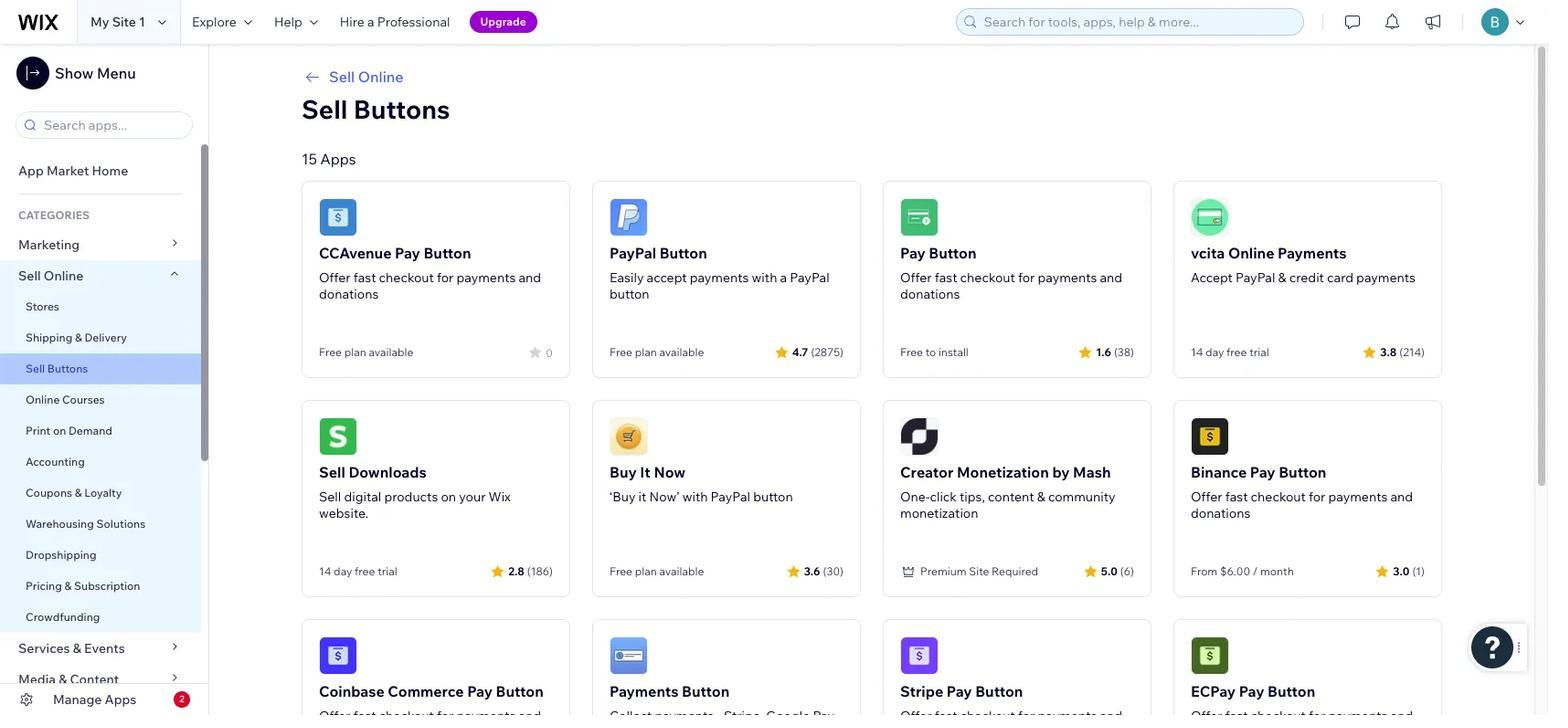 Task type: locate. For each thing, give the bounding box(es) containing it.
for inside ccavenue pay button offer fast checkout for payments and donations
[[437, 270, 454, 286]]

& for content
[[59, 672, 67, 688]]

& for loyalty
[[75, 486, 82, 500]]

checkout inside binance pay button offer fast checkout for payments and donations
[[1251, 489, 1306, 505]]

button inside pay button offer fast checkout for payments and donations
[[929, 244, 977, 262]]

menu
[[97, 64, 136, 82]]

1 horizontal spatial apps
[[320, 150, 356, 168]]

online inside vcita online payments accept paypal & credit card payments
[[1228, 244, 1274, 262]]

0 horizontal spatial on
[[53, 424, 66, 438]]

1 vertical spatial button
[[753, 489, 793, 505]]

1 vertical spatial apps
[[105, 692, 136, 708]]

1 horizontal spatial site
[[969, 565, 989, 579]]

0 vertical spatial 14 day free trial
[[1191, 345, 1269, 359]]

payments inside ccavenue pay button offer fast checkout for payments and donations
[[457, 270, 516, 286]]

on right print
[[53, 424, 66, 438]]

1 horizontal spatial sell buttons
[[302, 93, 450, 125]]

site left 1
[[112, 14, 136, 30]]

1 vertical spatial site
[[969, 565, 989, 579]]

0 horizontal spatial sell buttons
[[26, 362, 88, 376]]

free down website.
[[355, 565, 375, 579]]

online
[[358, 68, 404, 86], [1228, 244, 1274, 262], [44, 268, 83, 284], [26, 393, 60, 407]]

day down accept
[[1206, 345, 1224, 359]]

button inside buy it now 'buy it now' with paypal button
[[753, 489, 793, 505]]

1 horizontal spatial sell online link
[[302, 66, 1442, 88]]

(1)
[[1412, 564, 1425, 578]]

free right 0
[[610, 345, 632, 359]]

buttons
[[353, 93, 450, 125], [47, 362, 88, 376]]

0 horizontal spatial day
[[334, 565, 352, 579]]

free down accept
[[1227, 345, 1247, 359]]

0 horizontal spatial sell online
[[18, 268, 83, 284]]

1 vertical spatial trial
[[378, 565, 397, 579]]

0 horizontal spatial 14 day free trial
[[319, 565, 397, 579]]

offer inside binance pay button offer fast checkout for payments and donations
[[1191, 489, 1222, 505]]

0
[[546, 346, 553, 360]]

marketing
[[18, 237, 80, 253]]

4.7 (2875)
[[792, 345, 844, 359]]

0 horizontal spatial sell online link
[[0, 260, 201, 292]]

/
[[1253, 565, 1258, 579]]

0 vertical spatial day
[[1206, 345, 1224, 359]]

premium
[[920, 565, 967, 579]]

donations inside ccavenue pay button offer fast checkout for payments and donations
[[319, 286, 379, 303]]

online right vcita
[[1228, 244, 1274, 262]]

checkout up month
[[1251, 489, 1306, 505]]

pay inside binance pay button offer fast checkout for payments and donations
[[1250, 463, 1275, 482]]

0 horizontal spatial checkout
[[379, 270, 434, 286]]

hire a professional
[[340, 14, 450, 30]]

2 horizontal spatial donations
[[1191, 505, 1251, 522]]

buy it now logo image
[[610, 418, 648, 456]]

1 horizontal spatial checkout
[[960, 270, 1015, 286]]

free plan available down now'
[[610, 565, 704, 579]]

ccavenue pay button offer fast checkout for payments and donations
[[319, 244, 541, 303]]

sell online down hire
[[329, 68, 404, 86]]

services & events
[[18, 641, 125, 657]]

0 vertical spatial buttons
[[353, 93, 450, 125]]

free plan available for now
[[610, 565, 704, 579]]

offer down pay button logo
[[900, 270, 932, 286]]

donations for ccavenue pay button
[[319, 286, 379, 303]]

1 horizontal spatial free
[[1227, 345, 1247, 359]]

and for binance pay button
[[1391, 489, 1413, 505]]

paypal up easily
[[610, 244, 656, 262]]

plan for easily
[[635, 345, 657, 359]]

1 vertical spatial buttons
[[47, 362, 88, 376]]

payments button
[[610, 683, 730, 701]]

payments inside vcita online payments accept paypal & credit card payments
[[1278, 244, 1347, 262]]

coupons & loyalty link
[[0, 478, 201, 509]]

and inside pay button offer fast checkout for payments and donations
[[1100, 270, 1122, 286]]

sell downloads logo image
[[319, 418, 357, 456]]

paypal up 4.7 (2875)
[[790, 270, 830, 286]]

free for sell
[[355, 565, 375, 579]]

14 down website.
[[319, 565, 331, 579]]

demand
[[69, 424, 112, 438]]

media
[[18, 672, 56, 688]]

day
[[1206, 345, 1224, 359], [334, 565, 352, 579]]

1 vertical spatial payments
[[610, 683, 679, 701]]

offer for ccavenue pay button
[[319, 270, 351, 286]]

2 horizontal spatial and
[[1391, 489, 1413, 505]]

binance
[[1191, 463, 1247, 482]]

fast inside binance pay button offer fast checkout for payments and donations
[[1225, 489, 1248, 505]]

and inside ccavenue pay button offer fast checkout for payments and donations
[[519, 270, 541, 286]]

services & events link
[[0, 633, 201, 664]]

2 horizontal spatial fast
[[1225, 489, 1248, 505]]

1 horizontal spatial for
[[1018, 270, 1035, 286]]

sell up 15 apps
[[302, 93, 348, 125]]

print
[[26, 424, 50, 438]]

paypal right accept
[[1236, 270, 1275, 286]]

0 horizontal spatial trial
[[378, 565, 397, 579]]

4.7
[[792, 345, 808, 359]]

1 horizontal spatial sell online
[[329, 68, 404, 86]]

checkout down ccavenue
[[379, 270, 434, 286]]

sell online down marketing
[[18, 268, 83, 284]]

pay inside ccavenue pay button offer fast checkout for payments and donations
[[395, 244, 420, 262]]

1 horizontal spatial 14 day free trial
[[1191, 345, 1269, 359]]

3.0 (1)
[[1393, 564, 1425, 578]]

site right premium
[[969, 565, 989, 579]]

show
[[55, 64, 94, 82]]

& left loyalty
[[75, 486, 82, 500]]

0 horizontal spatial button
[[610, 286, 649, 303]]

on
[[53, 424, 66, 438], [441, 489, 456, 505]]

now'
[[649, 489, 680, 505]]

1 horizontal spatial on
[[441, 489, 456, 505]]

payments button logo image
[[610, 637, 648, 675]]

tips,
[[960, 489, 985, 505]]

0 horizontal spatial and
[[519, 270, 541, 286]]

0 vertical spatial site
[[112, 14, 136, 30]]

apps down content on the left bottom of page
[[105, 692, 136, 708]]

app market home link
[[0, 155, 201, 186]]

0 vertical spatial apps
[[320, 150, 356, 168]]

buttons up online courses
[[47, 362, 88, 376]]

pricing & subscription link
[[0, 571, 201, 602]]

button for easily
[[610, 286, 649, 303]]

& left credit
[[1278, 270, 1287, 286]]

& up manage
[[59, 672, 67, 688]]

free for pay button
[[900, 345, 923, 359]]

0 horizontal spatial for
[[437, 270, 454, 286]]

1 vertical spatial 14
[[319, 565, 331, 579]]

payments up credit
[[1278, 244, 1347, 262]]

ecpay pay button logo image
[[1191, 637, 1229, 675]]

payments down payments button logo
[[610, 683, 679, 701]]

website.
[[319, 505, 368, 522]]

coinbase commerce pay button logo image
[[319, 637, 357, 675]]

button inside binance pay button offer fast checkout for payments and donations
[[1279, 463, 1326, 482]]

(214)
[[1399, 345, 1425, 359]]

0 horizontal spatial with
[[682, 489, 708, 505]]

0 vertical spatial trial
[[1249, 345, 1269, 359]]

button inside paypal button easily accept payments with a paypal button
[[610, 286, 649, 303]]

site
[[112, 14, 136, 30], [969, 565, 989, 579]]

free down 'buy
[[610, 565, 632, 579]]

1 horizontal spatial day
[[1206, 345, 1224, 359]]

sell buttons up 15 apps
[[302, 93, 450, 125]]

plan up sell downloads logo
[[344, 345, 366, 359]]

2 horizontal spatial offer
[[1191, 489, 1222, 505]]

paypal right now'
[[711, 489, 750, 505]]

1 vertical spatial 14 day free trial
[[319, 565, 397, 579]]

1 vertical spatial sell online link
[[0, 260, 201, 292]]

donations down ccavenue
[[319, 286, 379, 303]]

pay inside pay button offer fast checkout for payments and donations
[[900, 244, 926, 262]]

0 vertical spatial 14
[[1191, 345, 1203, 359]]

available down now'
[[659, 565, 704, 579]]

free plan available for button
[[319, 345, 413, 359]]

with
[[752, 270, 777, 286], [682, 489, 708, 505]]

0 vertical spatial sell online
[[329, 68, 404, 86]]

pay right binance on the bottom right
[[1250, 463, 1275, 482]]

stripe pay button logo image
[[900, 637, 939, 675]]

with inside buy it now 'buy it now' with paypal button
[[682, 489, 708, 505]]

fast down pay button logo
[[935, 270, 957, 286]]

14 for vcita online payments
[[1191, 345, 1203, 359]]

a inside paypal button easily accept payments with a paypal button
[[780, 270, 787, 286]]

binance pay button logo image
[[1191, 418, 1229, 456]]

online down marketing
[[44, 268, 83, 284]]

home
[[92, 163, 128, 179]]

trial
[[1249, 345, 1269, 359], [378, 565, 397, 579]]

1 horizontal spatial fast
[[935, 270, 957, 286]]

0 horizontal spatial offer
[[319, 270, 351, 286]]

donations inside pay button offer fast checkout for payments and donations
[[900, 286, 960, 303]]

with inside paypal button easily accept payments with a paypal button
[[752, 270, 777, 286]]

fast
[[353, 270, 376, 286], [935, 270, 957, 286], [1225, 489, 1248, 505]]

14 day free trial down accept
[[1191, 345, 1269, 359]]

for
[[437, 270, 454, 286], [1018, 270, 1035, 286], [1309, 489, 1326, 505]]

1 vertical spatial day
[[334, 565, 352, 579]]

categories
[[18, 208, 90, 222]]

Search apps... field
[[38, 112, 186, 138]]

donations inside binance pay button offer fast checkout for payments and donations
[[1191, 505, 1251, 522]]

sell buttons
[[302, 93, 450, 125], [26, 362, 88, 376]]

free plan available up sell downloads logo
[[319, 345, 413, 359]]

1 vertical spatial a
[[780, 270, 787, 286]]

offer down binance on the bottom right
[[1191, 489, 1222, 505]]

pay for ecpay pay button
[[1239, 683, 1264, 701]]

market
[[47, 163, 89, 179]]

free for paypal button
[[610, 345, 632, 359]]

crowdfunding
[[26, 611, 100, 624]]

1.6 (38)
[[1096, 345, 1134, 359]]

available for easily
[[659, 345, 704, 359]]

free plan available down accept
[[610, 345, 704, 359]]

14
[[1191, 345, 1203, 359], [319, 565, 331, 579]]

free left to
[[900, 345, 923, 359]]

sell buttons inside sidebar element
[[26, 362, 88, 376]]

1 horizontal spatial a
[[780, 270, 787, 286]]

1 horizontal spatial buttons
[[353, 93, 450, 125]]

vcita
[[1191, 244, 1225, 262]]

on left your
[[441, 489, 456, 505]]

for for binance pay button
[[1309, 489, 1326, 505]]

0 horizontal spatial a
[[367, 14, 374, 30]]

payments
[[1278, 244, 1347, 262], [610, 683, 679, 701]]

dropshipping
[[26, 548, 96, 562]]

2
[[179, 694, 184, 706]]

day down website.
[[334, 565, 352, 579]]

1 horizontal spatial button
[[753, 489, 793, 505]]

Search for tools, apps, help & more... field
[[978, 9, 1298, 35]]

available down accept
[[659, 345, 704, 359]]

and for ccavenue pay button
[[519, 270, 541, 286]]

for inside pay button offer fast checkout for payments and donations
[[1018, 270, 1035, 286]]

donations
[[319, 286, 379, 303], [900, 286, 960, 303], [1191, 505, 1251, 522]]

and inside binance pay button offer fast checkout for payments and donations
[[1391, 489, 1413, 505]]

marketing link
[[0, 229, 201, 260]]

0 horizontal spatial donations
[[319, 286, 379, 303]]

apps right 15
[[320, 150, 356, 168]]

available down ccavenue pay button offer fast checkout for payments and donations
[[369, 345, 413, 359]]

1 vertical spatial on
[[441, 489, 456, 505]]

offer inside ccavenue pay button offer fast checkout for payments and donations
[[319, 270, 351, 286]]

0 horizontal spatial free
[[355, 565, 375, 579]]

1 vertical spatial sell online
[[18, 268, 83, 284]]

& right content
[[1037, 489, 1045, 505]]

vcita online payments accept paypal & credit card payments
[[1191, 244, 1416, 286]]

1 horizontal spatial offer
[[900, 270, 932, 286]]

1 horizontal spatial and
[[1100, 270, 1122, 286]]

pay for stripe pay button
[[947, 683, 972, 701]]

and
[[519, 270, 541, 286], [1100, 270, 1122, 286], [1391, 489, 1413, 505]]

0 vertical spatial free
[[1227, 345, 1247, 359]]

0 horizontal spatial payments
[[610, 683, 679, 701]]

1 horizontal spatial payments
[[1278, 244, 1347, 262]]

sell buttons link
[[0, 354, 201, 385]]

0 horizontal spatial buttons
[[47, 362, 88, 376]]

14 right (38)
[[1191, 345, 1203, 359]]

2 horizontal spatial checkout
[[1251, 489, 1306, 505]]

free up sell downloads logo
[[319, 345, 342, 359]]

delivery
[[85, 331, 127, 345]]

14 day free trial down website.
[[319, 565, 397, 579]]

0 horizontal spatial site
[[112, 14, 136, 30]]

your
[[459, 489, 486, 505]]

fast inside ccavenue pay button offer fast checkout for payments and donations
[[353, 270, 376, 286]]

plan
[[344, 345, 366, 359], [635, 345, 657, 359], [635, 565, 657, 579]]

pay right ecpay
[[1239, 683, 1264, 701]]

content
[[70, 672, 119, 688]]

pay right stripe
[[947, 683, 972, 701]]

checkout up install
[[960, 270, 1015, 286]]

my
[[90, 14, 109, 30]]

loyalty
[[84, 486, 122, 500]]

for inside binance pay button offer fast checkout for payments and donations
[[1309, 489, 1326, 505]]

payments
[[457, 270, 516, 286], [690, 270, 749, 286], [1038, 270, 1097, 286], [1356, 270, 1416, 286], [1328, 489, 1388, 505]]

donations up to
[[900, 286, 960, 303]]

0 vertical spatial payments
[[1278, 244, 1347, 262]]

checkout inside ccavenue pay button offer fast checkout for payments and donations
[[379, 270, 434, 286]]

solutions
[[96, 517, 146, 531]]

fast down binance on the bottom right
[[1225, 489, 1248, 505]]

& for delivery
[[75, 331, 82, 345]]

1 horizontal spatial 14
[[1191, 345, 1203, 359]]

fast for binance
[[1225, 489, 1248, 505]]

& right the pricing
[[64, 579, 72, 593]]

1 horizontal spatial with
[[752, 270, 777, 286]]

0 horizontal spatial 14
[[319, 565, 331, 579]]

sell
[[329, 68, 355, 86], [302, 93, 348, 125], [18, 268, 41, 284], [26, 362, 45, 376], [319, 463, 345, 482], [319, 489, 341, 505]]

2 horizontal spatial for
[[1309, 489, 1326, 505]]

button
[[610, 286, 649, 303], [753, 489, 793, 505]]

& left delivery
[[75, 331, 82, 345]]

plan down easily
[[635, 345, 657, 359]]

creator monetization by mash logo image
[[900, 418, 939, 456]]

checkout for binance
[[1251, 489, 1306, 505]]

services
[[18, 641, 70, 657]]

0 vertical spatial with
[[752, 270, 777, 286]]

0 vertical spatial button
[[610, 286, 649, 303]]

pay right ccavenue
[[395, 244, 420, 262]]

1 vertical spatial free
[[355, 565, 375, 579]]

coupons
[[26, 486, 72, 500]]

explore
[[192, 14, 237, 30]]

1 horizontal spatial donations
[[900, 286, 960, 303]]

sell down shipping
[[26, 362, 45, 376]]

online courses
[[26, 393, 105, 407]]

plan down it
[[635, 565, 657, 579]]

pay
[[395, 244, 420, 262], [900, 244, 926, 262], [1250, 463, 1275, 482], [467, 683, 493, 701], [947, 683, 972, 701], [1239, 683, 1264, 701]]

offer for binance pay button
[[1191, 489, 1222, 505]]

0 vertical spatial on
[[53, 424, 66, 438]]

from
[[1191, 565, 1218, 579]]

donations down binance on the bottom right
[[1191, 505, 1251, 522]]

ccavenue
[[319, 244, 392, 262]]

online up print
[[26, 393, 60, 407]]

& left 'events'
[[73, 641, 81, 657]]

apps
[[320, 150, 356, 168], [105, 692, 136, 708]]

0 horizontal spatial apps
[[105, 692, 136, 708]]

1 vertical spatial sell buttons
[[26, 362, 88, 376]]

1 vertical spatial with
[[682, 489, 708, 505]]

upgrade button
[[469, 11, 537, 33]]

buttons down the hire a professional link
[[353, 93, 450, 125]]

sell buttons down shipping
[[26, 362, 88, 376]]

on inside sidebar element
[[53, 424, 66, 438]]

apps inside sidebar element
[[105, 692, 136, 708]]

1 horizontal spatial trial
[[1249, 345, 1269, 359]]

easily
[[610, 270, 644, 286]]

14 day free trial
[[1191, 345, 1269, 359], [319, 565, 397, 579]]

pay down pay button logo
[[900, 244, 926, 262]]

fast down ccavenue
[[353, 270, 376, 286]]

offer down ccavenue
[[319, 270, 351, 286]]

3.8 (214)
[[1380, 345, 1425, 359]]

online down the hire a professional link
[[358, 68, 404, 86]]

0 horizontal spatial fast
[[353, 270, 376, 286]]



Task type: vqa. For each thing, say whether or not it's contained in the screenshot.
The Back button
no



Task type: describe. For each thing, give the bounding box(es) containing it.
downloads
[[349, 463, 427, 482]]

warehousing solutions link
[[0, 509, 201, 540]]

my site 1
[[90, 14, 145, 30]]

sell down hire
[[329, 68, 355, 86]]

apps for 15 apps
[[320, 150, 356, 168]]

& inside vcita online payments accept paypal & credit card payments
[[1278, 270, 1287, 286]]

sell online inside sidebar element
[[18, 268, 83, 284]]

donations for binance pay button
[[1191, 505, 1251, 522]]

(38)
[[1114, 345, 1134, 359]]

media & content link
[[0, 664, 201, 696]]

paypal inside vcita online payments accept paypal & credit card payments
[[1236, 270, 1275, 286]]

trial for payments
[[1249, 345, 1269, 359]]

products
[[384, 489, 438, 505]]

pay for binance pay button offer fast checkout for payments and donations
[[1250, 463, 1275, 482]]

button inside ccavenue pay button offer fast checkout for payments and donations
[[424, 244, 471, 262]]

stripe pay button
[[900, 683, 1023, 701]]

monetization
[[900, 505, 978, 522]]

it
[[640, 463, 651, 482]]

0 vertical spatial a
[[367, 14, 374, 30]]

offer inside pay button offer fast checkout for payments and donations
[[900, 270, 932, 286]]

to
[[926, 345, 936, 359]]

payments inside pay button offer fast checkout for payments and donations
[[1038, 270, 1097, 286]]

paypal inside buy it now 'buy it now' with paypal button
[[711, 489, 750, 505]]

mash
[[1073, 463, 1111, 482]]

paypal button logo image
[[610, 198, 648, 237]]

(6)
[[1120, 564, 1134, 578]]

1
[[139, 14, 145, 30]]

day for sell
[[334, 565, 352, 579]]

accept
[[1191, 270, 1233, 286]]

free for ccavenue pay button
[[319, 345, 342, 359]]

help button
[[263, 0, 329, 44]]

free to install
[[900, 345, 969, 359]]

(30)
[[823, 564, 844, 578]]

payments inside paypal button easily accept payments with a paypal button
[[690, 270, 749, 286]]

'buy
[[610, 489, 636, 505]]

3.6
[[804, 564, 820, 578]]

ecpay
[[1191, 683, 1236, 701]]

buy
[[610, 463, 637, 482]]

buy it now 'buy it now' with paypal button
[[610, 463, 793, 505]]

payments inside vcita online payments accept paypal & credit card payments
[[1356, 270, 1416, 286]]

site for premium
[[969, 565, 989, 579]]

for for ccavenue pay button
[[437, 270, 454, 286]]

& for subscription
[[64, 579, 72, 593]]

print on demand
[[26, 424, 112, 438]]

required
[[992, 565, 1038, 579]]

0 vertical spatial sell online link
[[302, 66, 1442, 88]]

3.0
[[1393, 564, 1410, 578]]

sidebar element
[[0, 44, 209, 716]]

manage
[[53, 692, 102, 708]]

pay right commerce
[[467, 683, 493, 701]]

hire a professional link
[[329, 0, 461, 44]]

fast inside pay button offer fast checkout for payments and donations
[[935, 270, 957, 286]]

by
[[1052, 463, 1070, 482]]

warehousing solutions
[[26, 517, 146, 531]]

vcita online payments logo image
[[1191, 198, 1229, 237]]

payments inside binance pay button offer fast checkout for payments and donations
[[1328, 489, 1388, 505]]

shipping
[[26, 331, 72, 345]]

sell down sell downloads logo
[[319, 463, 345, 482]]

commerce
[[388, 683, 464, 701]]

community
[[1048, 489, 1116, 505]]

15 apps
[[302, 150, 356, 168]]

& inside creator monetization by mash one-click tips, content & community monetization
[[1037, 489, 1045, 505]]

button for now
[[753, 489, 793, 505]]

help
[[274, 14, 302, 30]]

ecpay pay button
[[1191, 683, 1315, 701]]

$6.00
[[1220, 565, 1250, 579]]

sell left digital
[[319, 489, 341, 505]]

show menu button
[[16, 57, 136, 90]]

(2875)
[[811, 345, 844, 359]]

ccavenue pay button logo image
[[319, 198, 357, 237]]

3.6 (30)
[[804, 564, 844, 578]]

plan for now
[[635, 565, 657, 579]]

site for my
[[112, 14, 136, 30]]

creator
[[900, 463, 954, 482]]

stripe
[[900, 683, 943, 701]]

pricing
[[26, 579, 62, 593]]

courses
[[62, 393, 105, 407]]

shipping & delivery
[[26, 331, 127, 345]]

14 for sell downloads
[[319, 565, 331, 579]]

1.6
[[1096, 345, 1111, 359]]

14 day free trial for payments
[[1191, 345, 1269, 359]]

premium site required
[[920, 565, 1038, 579]]

on inside sell downloads sell digital products on your wix website.
[[441, 489, 456, 505]]

it
[[638, 489, 647, 505]]

free for payments
[[1227, 345, 1247, 359]]

buttons inside sidebar element
[[47, 362, 88, 376]]

install
[[939, 345, 969, 359]]

available for button
[[369, 345, 413, 359]]

accounting
[[26, 455, 85, 469]]

plan for button
[[344, 345, 366, 359]]

checkout for ccavenue
[[379, 270, 434, 286]]

events
[[84, 641, 125, 657]]

pay button offer fast checkout for payments and donations
[[900, 244, 1122, 303]]

sell up 'stores'
[[18, 268, 41, 284]]

& for events
[[73, 641, 81, 657]]

stores
[[26, 300, 59, 313]]

warehousing
[[26, 517, 94, 531]]

apps for manage apps
[[105, 692, 136, 708]]

creator monetization by mash one-click tips, content & community monetization
[[900, 463, 1116, 522]]

trial for sell
[[378, 565, 397, 579]]

from $6.00 / month
[[1191, 565, 1294, 579]]

content
[[988, 489, 1034, 505]]

14 day free trial for sell
[[319, 565, 397, 579]]

checkout inside pay button offer fast checkout for payments and donations
[[960, 270, 1015, 286]]

5.0 (6)
[[1101, 564, 1134, 578]]

subscription
[[74, 579, 140, 593]]

15
[[302, 150, 317, 168]]

monetization
[[957, 463, 1049, 482]]

5.0
[[1101, 564, 1118, 578]]

hire
[[340, 14, 364, 30]]

0 vertical spatial sell buttons
[[302, 93, 450, 125]]

now
[[654, 463, 686, 482]]

wix
[[489, 489, 511, 505]]

pricing & subscription
[[26, 579, 140, 593]]

app
[[18, 163, 44, 179]]

accept
[[647, 270, 687, 286]]

coupons & loyalty
[[26, 486, 122, 500]]

binance pay button offer fast checkout for payments and donations
[[1191, 463, 1413, 522]]

2.8 (186)
[[508, 564, 553, 578]]

card
[[1327, 270, 1354, 286]]

paypal button easily accept payments with a paypal button
[[610, 244, 830, 303]]

click
[[930, 489, 957, 505]]

pay for ccavenue pay button offer fast checkout for payments and donations
[[395, 244, 420, 262]]

free plan available for easily
[[610, 345, 704, 359]]

sell downloads sell digital products on your wix website.
[[319, 463, 511, 522]]

day for vcita
[[1206, 345, 1224, 359]]

stores link
[[0, 292, 201, 323]]

button inside paypal button easily accept payments with a paypal button
[[660, 244, 707, 262]]

fast for ccavenue
[[353, 270, 376, 286]]

pay button logo image
[[900, 198, 939, 237]]

available for now
[[659, 565, 704, 579]]

free for buy it now
[[610, 565, 632, 579]]

coinbase commerce pay button
[[319, 683, 544, 701]]

one-
[[900, 489, 930, 505]]



